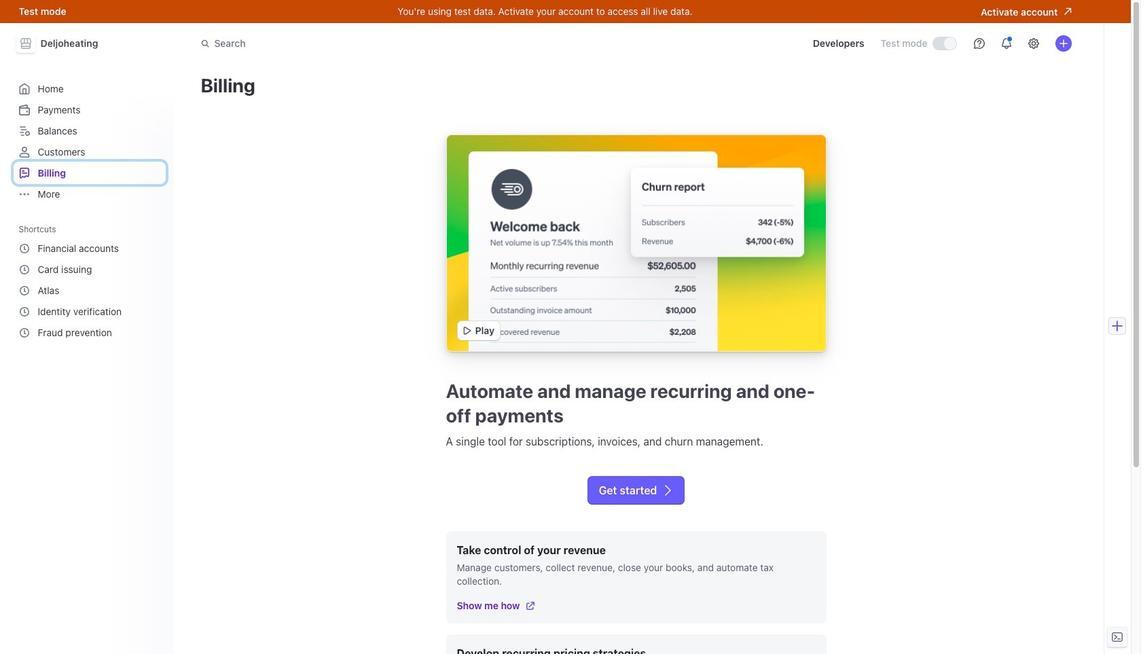 Task type: describe. For each thing, give the bounding box(es) containing it.
manage shortcuts image
[[150, 225, 159, 233]]

core navigation links element
[[13, 77, 165, 205]]

1 shortcuts element from the top
[[13, 220, 165, 344]]



Task type: locate. For each thing, give the bounding box(es) containing it.
Test mode checkbox
[[933, 37, 956, 50]]

2 shortcuts element from the top
[[13, 237, 165, 344]]

note
[[446, 531, 826, 624]]

shortcuts element
[[13, 220, 165, 344], [13, 237, 165, 344]]

help image
[[974, 38, 985, 49]]

None search field
[[193, 31, 576, 56]]

Search text field
[[193, 31, 576, 56]]

settings image
[[1028, 38, 1039, 49]]

notifications image
[[1001, 38, 1012, 49]]



Task type: vqa. For each thing, say whether or not it's contained in the screenshot.
first Create from the top
no



